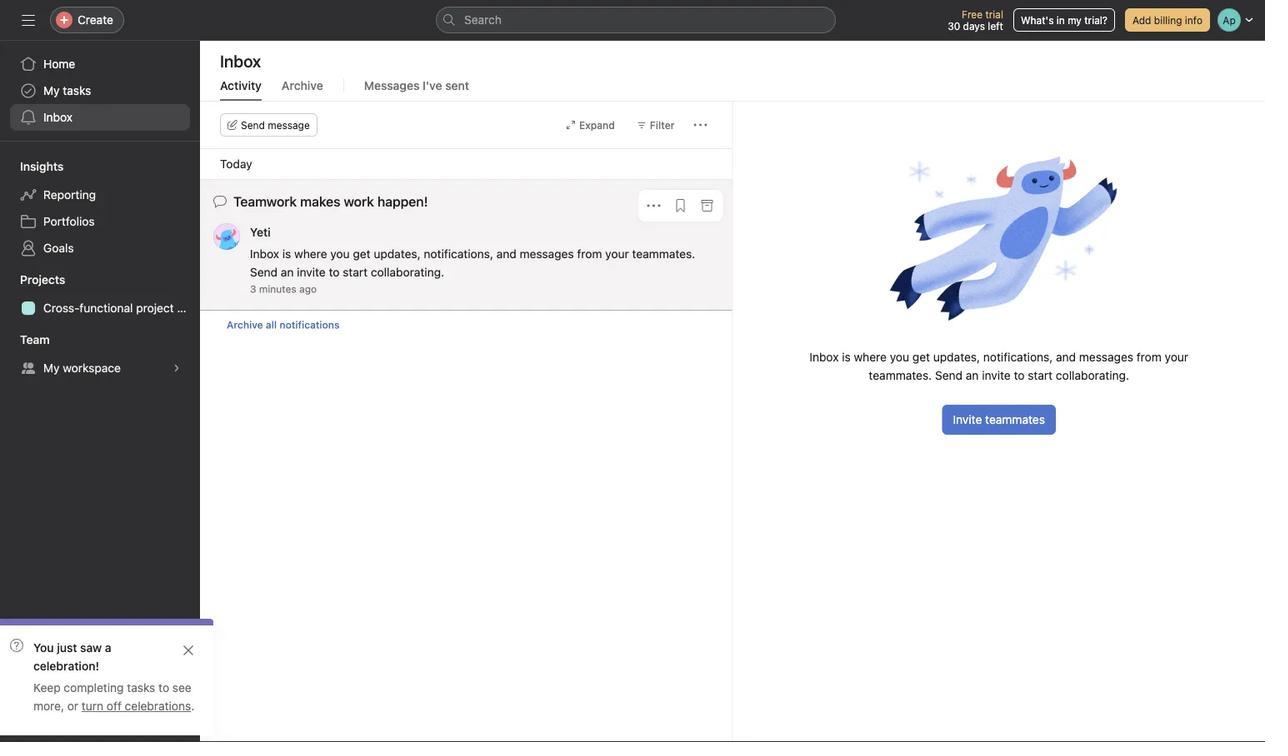 Task type: locate. For each thing, give the bounding box(es) containing it.
my inside "link"
[[43, 361, 60, 375]]

see details, my workspace image
[[172, 363, 182, 373]]

an up invite teammates
[[966, 369, 979, 383]]

archive link
[[282, 79, 323, 101]]

1 horizontal spatial archive
[[282, 79, 323, 93]]

1 my from the top
[[43, 84, 60, 98]]

1 horizontal spatial notifications,
[[983, 351, 1053, 364]]

0 horizontal spatial an
[[281, 265, 294, 279]]

updates, down work happen!
[[374, 247, 421, 261]]

your inside inbox is where you get updates, notifications, and messages from your teammates. send an invite to start collaborating.
[[1165, 351, 1189, 364]]

1 vertical spatial archive
[[227, 319, 263, 331]]

messages i've sent
[[364, 79, 469, 93]]

search button
[[436, 7, 836, 33]]

1 vertical spatial to
[[1014, 369, 1025, 383]]

updates, inside inbox is where you get updates, notifications, and messages from your teammates. send an invite to start collaborating.
[[933, 351, 980, 364]]

1 horizontal spatial to
[[329, 265, 340, 279]]

invite left teammates
[[953, 413, 982, 427]]

invite teammates button
[[942, 405, 1056, 435]]

0 horizontal spatial archive
[[227, 319, 263, 331]]

0 horizontal spatial messages
[[520, 247, 574, 261]]

invite teammates
[[953, 413, 1045, 427]]

an inside inbox is where you get updates, notifications, and messages from your teammates. send an invite to start collaborating.
[[966, 369, 979, 383]]

1 vertical spatial where
[[854, 351, 887, 364]]

0 vertical spatial to
[[329, 265, 340, 279]]

celebrations
[[125, 700, 191, 714]]

updates, up invite teammates
[[933, 351, 980, 364]]

archive inside "button"
[[227, 319, 263, 331]]

0 horizontal spatial your
[[605, 247, 629, 261]]

my down team
[[43, 361, 60, 375]]

notifications, inside inbox is where you get updates, notifications, and messages from your teammates. send an invite to start collaborating.
[[983, 351, 1053, 364]]

is inside inbox is where you get updates, notifications, and messages from your teammates. send an invite to start collaborating.
[[842, 351, 851, 364]]

off
[[107, 700, 122, 714]]

invite down or
[[47, 714, 77, 728]]

send inside button
[[241, 119, 265, 131]]

teammates
[[985, 413, 1045, 427]]

messages inside inbox is where you get updates, notifications, and messages from your teammates. send an invite to start collaborating.
[[1079, 351, 1134, 364]]

inbox
[[220, 51, 261, 70], [43, 110, 73, 124], [250, 247, 279, 261], [810, 351, 839, 364]]

inbox inside global element
[[43, 110, 73, 124]]

messages
[[364, 79, 420, 93]]

updates, inside yeti inbox is where you get updates, notifications, and messages from your teammates. send an invite to start collaborating. 3 minutes ago
[[374, 247, 421, 261]]

1 horizontal spatial where
[[854, 351, 887, 364]]

0 vertical spatial teammates.
[[632, 247, 695, 261]]

1 horizontal spatial your
[[1165, 351, 1189, 364]]

get inside inbox is where you get updates, notifications, and messages from your teammates. send an invite to start collaborating.
[[913, 351, 930, 364]]

tasks
[[63, 84, 91, 98], [127, 681, 155, 695]]

inbox inside inbox is where you get updates, notifications, and messages from your teammates. send an invite to start collaborating.
[[810, 351, 839, 364]]

keep
[[33, 681, 61, 695]]

1 vertical spatial my
[[43, 361, 60, 375]]

1 vertical spatial tasks
[[127, 681, 155, 695]]

inbox link
[[10, 104, 190, 131]]

archive all notifications
[[227, 319, 340, 331]]

1 vertical spatial collaborating.
[[1056, 369, 1130, 383]]

0 vertical spatial get
[[353, 247, 371, 261]]

to left see
[[158, 681, 169, 695]]

0 vertical spatial from
[[577, 247, 602, 261]]

from
[[577, 247, 602, 261], [1137, 351, 1162, 364]]

what's in my trial?
[[1021, 14, 1108, 26]]

0 horizontal spatial invite
[[47, 714, 77, 728]]

what's
[[1021, 14, 1054, 26]]

functional
[[79, 301, 133, 315]]

inbox inside yeti inbox is where you get updates, notifications, and messages from your teammates. send an invite to start collaborating. 3 minutes ago
[[250, 247, 279, 261]]

2 vertical spatial to
[[158, 681, 169, 695]]

0 vertical spatial your
[[605, 247, 629, 261]]

more actions image
[[694, 118, 707, 132]]

messages
[[520, 247, 574, 261], [1079, 351, 1134, 364]]

you inside inbox is where you get updates, notifications, and messages from your teammates. send an invite to start collaborating.
[[890, 351, 909, 364]]

30
[[948, 20, 960, 32]]

0 vertical spatial updates,
[[374, 247, 421, 261]]

where inside yeti inbox is where you get updates, notifications, and messages from your teammates. send an invite to start collaborating. 3 minutes ago
[[294, 247, 327, 261]]

send inside inbox is where you get updates, notifications, and messages from your teammates. send an invite to start collaborating.
[[935, 369, 963, 383]]

my inside global element
[[43, 84, 60, 98]]

activity
[[220, 79, 262, 93]]

1 horizontal spatial invite
[[982, 369, 1011, 383]]

archive
[[282, 79, 323, 93], [227, 319, 263, 331]]

1 horizontal spatial invite
[[953, 413, 982, 427]]

send up 3
[[250, 265, 278, 279]]

to
[[329, 265, 340, 279], [1014, 369, 1025, 383], [158, 681, 169, 695]]

0 vertical spatial you
[[330, 247, 350, 261]]

notifications, up teammates
[[983, 351, 1053, 364]]

archive up 'message'
[[282, 79, 323, 93]]

my
[[43, 84, 60, 98], [43, 361, 60, 375]]

archive left all
[[227, 319, 263, 331]]

get
[[353, 247, 371, 261], [913, 351, 930, 364]]

teammates. inside inbox is where you get updates, notifications, and messages from your teammates. send an invite to start collaborating.
[[869, 369, 932, 383]]

or
[[67, 700, 78, 714]]

0 vertical spatial invite
[[297, 265, 326, 279]]

is inside yeti inbox is where you get updates, notifications, and messages from your teammates. send an invite to start collaborating. 3 minutes ago
[[282, 247, 291, 261]]

1 vertical spatial start
[[1028, 369, 1053, 383]]

teammates.
[[632, 247, 695, 261], [869, 369, 932, 383]]

1 vertical spatial invite
[[982, 369, 1011, 383]]

start up teammates
[[1028, 369, 1053, 383]]

0 vertical spatial where
[[294, 247, 327, 261]]

yeti
[[250, 225, 271, 239]]

1 vertical spatial you
[[890, 351, 909, 364]]

0 horizontal spatial you
[[330, 247, 350, 261]]

1 vertical spatial and
[[1056, 351, 1076, 364]]

send left 'message'
[[241, 119, 265, 131]]

keep completing tasks to see more, or
[[33, 681, 192, 714]]

0 vertical spatial my
[[43, 84, 60, 98]]

0 vertical spatial send
[[241, 119, 265, 131]]

turn off celebrations .
[[82, 700, 194, 714]]

invite up ago
[[297, 265, 326, 279]]

collaborating.
[[371, 265, 444, 279], [1056, 369, 1130, 383]]

expand button
[[559, 113, 623, 137]]

1 horizontal spatial start
[[1028, 369, 1053, 383]]

0 horizontal spatial and
[[497, 247, 517, 261]]

1 horizontal spatial messages
[[1079, 351, 1134, 364]]

0 horizontal spatial teammates.
[[632, 247, 695, 261]]

0 horizontal spatial get
[[353, 247, 371, 261]]

invite inside yeti inbox is where you get updates, notifications, and messages from your teammates. send an invite to start collaborating. 3 minutes ago
[[297, 265, 326, 279]]

messages i've sent link
[[364, 79, 469, 101]]

see
[[172, 681, 192, 695]]

tasks inside global element
[[63, 84, 91, 98]]

1 vertical spatial your
[[1165, 351, 1189, 364]]

start down teamwork makes work happen!
[[343, 265, 368, 279]]

0 horizontal spatial collaborating.
[[371, 265, 444, 279]]

0 horizontal spatial where
[[294, 247, 327, 261]]

invite
[[953, 413, 982, 427], [47, 714, 77, 728]]

send message
[[241, 119, 310, 131]]

0 vertical spatial collaborating.
[[371, 265, 444, 279]]

add to bookmarks image
[[674, 199, 687, 213]]

add billing info button
[[1125, 8, 1210, 32]]

1 vertical spatial from
[[1137, 351, 1162, 364]]

0 horizontal spatial start
[[343, 265, 368, 279]]

1 vertical spatial notifications,
[[983, 351, 1053, 364]]

1 horizontal spatial tasks
[[127, 681, 155, 695]]

an up minutes
[[281, 265, 294, 279]]

1 horizontal spatial an
[[966, 369, 979, 383]]

1 vertical spatial teammates.
[[869, 369, 932, 383]]

0 vertical spatial an
[[281, 265, 294, 279]]

yeti inbox is where you get updates, notifications, and messages from your teammates. send an invite to start collaborating. 3 minutes ago
[[250, 225, 699, 295]]

0 vertical spatial start
[[343, 265, 368, 279]]

teamwork
[[233, 194, 297, 210]]

send
[[241, 119, 265, 131], [250, 265, 278, 279], [935, 369, 963, 383]]

inbox is where you get updates, notifications, and messages from your teammates. send an invite to start collaborating.
[[810, 351, 1189, 383]]

your
[[605, 247, 629, 261], [1165, 351, 1189, 364]]

0 horizontal spatial to
[[158, 681, 169, 695]]

hide sidebar image
[[22, 13, 35, 27]]

my tasks
[[43, 84, 91, 98]]

projects
[[20, 273, 65, 287]]

my for my tasks
[[43, 84, 60, 98]]

1 vertical spatial updates,
[[933, 351, 980, 364]]

1 vertical spatial invite
[[47, 714, 77, 728]]

where
[[294, 247, 327, 261], [854, 351, 887, 364]]

0 vertical spatial invite
[[953, 413, 982, 427]]

1 horizontal spatial updates,
[[933, 351, 980, 364]]

is
[[282, 247, 291, 261], [842, 351, 851, 364]]

0 horizontal spatial updates,
[[374, 247, 421, 261]]

archive for archive
[[282, 79, 323, 93]]

0 vertical spatial messages
[[520, 247, 574, 261]]

to up notifications
[[329, 265, 340, 279]]

invite up invite teammates
[[982, 369, 1011, 383]]

insights button
[[0, 158, 64, 175]]

0 vertical spatial tasks
[[63, 84, 91, 98]]

0 horizontal spatial notifications,
[[424, 247, 493, 261]]

1 horizontal spatial is
[[842, 351, 851, 364]]

completing
[[64, 681, 124, 695]]

a
[[105, 641, 111, 655]]

2 my from the top
[[43, 361, 60, 375]]

0 vertical spatial is
[[282, 247, 291, 261]]

1 horizontal spatial get
[[913, 351, 930, 364]]

1 horizontal spatial teammates.
[[869, 369, 932, 383]]

1 vertical spatial is
[[842, 351, 851, 364]]

0 horizontal spatial invite
[[297, 265, 326, 279]]

tasks down home
[[63, 84, 91, 98]]

1 vertical spatial send
[[250, 265, 278, 279]]

you inside yeti inbox is where you get updates, notifications, and messages from your teammates. send an invite to start collaborating. 3 minutes ago
[[330, 247, 350, 261]]

send up invite teammates
[[935, 369, 963, 383]]

tasks up turn off celebrations . at the bottom left of the page
[[127, 681, 155, 695]]

create
[[78, 13, 113, 27]]

start
[[343, 265, 368, 279], [1028, 369, 1053, 383]]

an
[[281, 265, 294, 279], [966, 369, 979, 383]]

add billing info
[[1133, 14, 1203, 26]]

.
[[191, 700, 194, 714]]

1 horizontal spatial you
[[890, 351, 909, 364]]

0 vertical spatial and
[[497, 247, 517, 261]]

0 vertical spatial archive
[[282, 79, 323, 93]]

cross-functional project plan
[[43, 301, 200, 315]]

message
[[268, 119, 310, 131]]

3
[[250, 283, 256, 295]]

expand
[[579, 119, 615, 131]]

home
[[43, 57, 75, 71]]

1 horizontal spatial and
[[1056, 351, 1076, 364]]

portfolios link
[[10, 208, 190, 235]]

cross-
[[43, 301, 79, 315]]

1 horizontal spatial collaborating.
[[1056, 369, 1130, 383]]

my workspace link
[[10, 355, 190, 382]]

0 horizontal spatial tasks
[[63, 84, 91, 98]]

my for my workspace
[[43, 361, 60, 375]]

1 horizontal spatial from
[[1137, 351, 1162, 364]]

you
[[33, 641, 54, 655]]

1 vertical spatial get
[[913, 351, 930, 364]]

to inside yeti inbox is where you get updates, notifications, and messages from your teammates. send an invite to start collaborating. 3 minutes ago
[[329, 265, 340, 279]]

from inside inbox is where you get updates, notifications, and messages from your teammates. send an invite to start collaborating.
[[1137, 351, 1162, 364]]

0 horizontal spatial is
[[282, 247, 291, 261]]

notifications, up archive all notifications "button"
[[424, 247, 493, 261]]

team
[[20, 333, 50, 347]]

reporting
[[43, 188, 96, 202]]

to up teammates
[[1014, 369, 1025, 383]]

minutes
[[259, 283, 297, 295]]

and inside yeti inbox is where you get updates, notifications, and messages from your teammates. send an invite to start collaborating. 3 minutes ago
[[497, 247, 517, 261]]

0 vertical spatial notifications,
[[424, 247, 493, 261]]

1 vertical spatial an
[[966, 369, 979, 383]]

my down home
[[43, 84, 60, 98]]

0 horizontal spatial from
[[577, 247, 602, 261]]

notifications,
[[424, 247, 493, 261], [983, 351, 1053, 364]]

1 vertical spatial messages
[[1079, 351, 1134, 364]]

2 vertical spatial send
[[935, 369, 963, 383]]

2 horizontal spatial to
[[1014, 369, 1025, 383]]



Task type: describe. For each thing, give the bounding box(es) containing it.
create button
[[50, 7, 124, 33]]

celebration!
[[33, 660, 99, 674]]

projects element
[[0, 265, 200, 325]]

global element
[[0, 41, 200, 141]]

collaborating. inside yeti inbox is where you get updates, notifications, and messages from your teammates. send an invite to start collaborating. 3 minutes ago
[[371, 265, 444, 279]]

teamwork makes work happen!
[[233, 194, 428, 210]]

turn
[[82, 700, 103, 714]]

filter button
[[629, 113, 682, 137]]

notifications
[[280, 319, 340, 331]]

all
[[266, 319, 277, 331]]

get inside yeti inbox is where you get updates, notifications, and messages from your teammates. send an invite to start collaborating. 3 minutes ago
[[353, 247, 371, 261]]

project
[[136, 301, 174, 315]]

goals
[[43, 241, 74, 255]]

to inside inbox is where you get updates, notifications, and messages from your teammates. send an invite to start collaborating.
[[1014, 369, 1025, 383]]

teammates. inside yeti inbox is where you get updates, notifications, and messages from your teammates. send an invite to start collaborating. 3 minutes ago
[[632, 247, 695, 261]]

invite for invite
[[47, 714, 77, 728]]

reporting link
[[10, 182, 190, 208]]

i've
[[423, 79, 442, 93]]

from inside yeti inbox is where you get updates, notifications, and messages from your teammates. send an invite to start collaborating. 3 minutes ago
[[577, 247, 602, 261]]

and inside inbox is where you get updates, notifications, and messages from your teammates. send an invite to start collaborating.
[[1056, 351, 1076, 364]]

team button
[[0, 332, 50, 348]]

what's in my trial? button
[[1014, 8, 1115, 32]]

today
[[220, 157, 252, 171]]

add
[[1133, 14, 1151, 26]]

start inside inbox is where you get updates, notifications, and messages from your teammates. send an invite to start collaborating.
[[1028, 369, 1053, 383]]

info
[[1185, 14, 1203, 26]]

trial
[[986, 8, 1004, 20]]

makes
[[300, 194, 340, 210]]

search list box
[[436, 7, 836, 33]]

collaborating. inside inbox is where you get updates, notifications, and messages from your teammates. send an invite to start collaborating.
[[1056, 369, 1130, 383]]

an inside yeti inbox is where you get updates, notifications, and messages from your teammates. send an invite to start collaborating. 3 minutes ago
[[281, 265, 294, 279]]

workspace
[[63, 361, 121, 375]]

insights element
[[0, 152, 200, 265]]

turn off celebrations button
[[82, 700, 191, 714]]

my
[[1068, 14, 1082, 26]]

saw
[[80, 641, 102, 655]]

plan
[[177, 301, 200, 315]]

where inside inbox is where you get updates, notifications, and messages from your teammates. send an invite to start collaborating.
[[854, 351, 887, 364]]

you just saw a celebration!
[[33, 641, 111, 674]]

tasks inside keep completing tasks to see more, or
[[127, 681, 155, 695]]

filter
[[650, 119, 675, 131]]

teams element
[[0, 325, 200, 385]]

ago
[[299, 283, 317, 295]]

activity link
[[220, 79, 262, 101]]

your inside yeti inbox is where you get updates, notifications, and messages from your teammates. send an invite to start collaborating. 3 minutes ago
[[605, 247, 629, 261]]

free
[[962, 8, 983, 20]]

my tasks link
[[10, 78, 190, 104]]

portfolios
[[43, 215, 95, 228]]

cross-functional project plan link
[[10, 295, 200, 322]]

projects button
[[0, 272, 65, 288]]

start inside yeti inbox is where you get updates, notifications, and messages from your teammates. send an invite to start collaborating. 3 minutes ago
[[343, 265, 368, 279]]

close image
[[182, 644, 195, 658]]

messages inside yeti inbox is where you get updates, notifications, and messages from your teammates. send an invite to start collaborating. 3 minutes ago
[[520, 247, 574, 261]]

sent
[[445, 79, 469, 93]]

more,
[[33, 700, 64, 714]]

insights
[[20, 160, 64, 173]]

billing
[[1154, 14, 1182, 26]]

just
[[57, 641, 77, 655]]

goals link
[[10, 235, 190, 262]]

work happen!
[[344, 194, 428, 210]]

invite button
[[16, 706, 88, 736]]

invite for invite teammates
[[953, 413, 982, 427]]

archive notification image
[[701, 199, 714, 213]]

archive all notifications button
[[200, 311, 732, 339]]

send message button
[[220, 113, 317, 137]]

in
[[1057, 14, 1065, 26]]

archive for archive all notifications
[[227, 319, 263, 331]]

to inside keep completing tasks to see more, or
[[158, 681, 169, 695]]

send inside yeti inbox is where you get updates, notifications, and messages from your teammates. send an invite to start collaborating. 3 minutes ago
[[250, 265, 278, 279]]

trial?
[[1085, 14, 1108, 26]]

left
[[988, 20, 1004, 32]]

invite inside inbox is where you get updates, notifications, and messages from your teammates. send an invite to start collaborating.
[[982, 369, 1011, 383]]

search
[[464, 13, 502, 27]]

free trial 30 days left
[[948, 8, 1004, 32]]

days
[[963, 20, 985, 32]]

home link
[[10, 51, 190, 78]]

more actions image
[[647, 199, 661, 213]]

my workspace
[[43, 361, 121, 375]]

notifications, inside yeti inbox is where you get updates, notifications, and messages from your teammates. send an invite to start collaborating. 3 minutes ago
[[424, 247, 493, 261]]



Task type: vqa. For each thing, say whether or not it's contained in the screenshot.
the bottommost messages
yes



